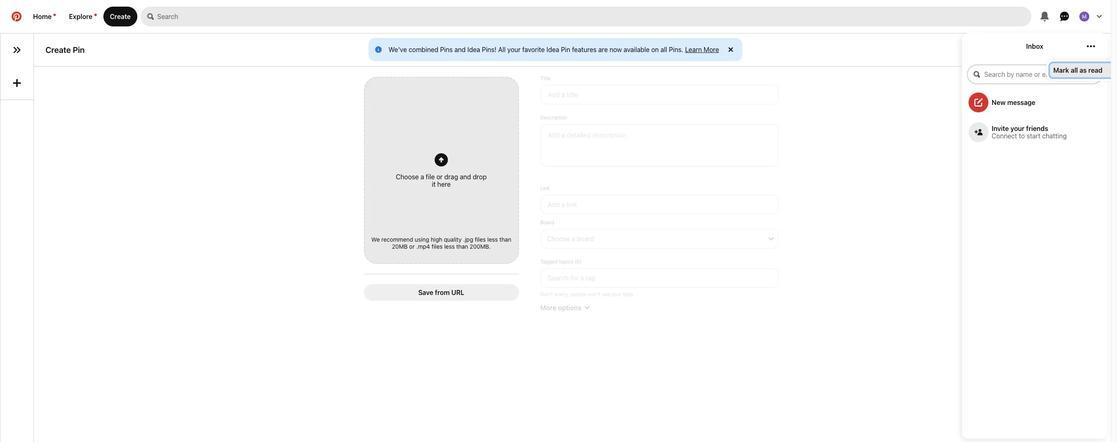 Task type: vqa. For each thing, say whether or not it's contained in the screenshot.
Title text field
yes



Task type: describe. For each thing, give the bounding box(es) containing it.
description
[[541, 115, 568, 121]]

more options button
[[539, 305, 781, 312]]

message
[[1008, 99, 1036, 106]]

all
[[499, 46, 506, 53]]

see
[[602, 292, 610, 298]]

save from url
[[419, 289, 465, 297]]

all inside mark all as read menu item
[[1072, 67, 1079, 74]]

on
[[652, 46, 659, 53]]

create for create pin
[[46, 45, 71, 55]]

pins.
[[669, 46, 684, 53]]

tags
[[624, 292, 634, 298]]

don't
[[541, 292, 553, 298]]

learn more link
[[686, 46, 720, 53]]

Search text field
[[157, 7, 1032, 26]]

we've combined pins and idea pins! all your favorite idea pin features are now available on all pins. learn more
[[389, 46, 720, 53]]

learn
[[686, 46, 702, 53]]

home link
[[26, 7, 62, 26]]

1 horizontal spatial pin
[[561, 46, 571, 53]]

explore link
[[62, 7, 103, 26]]

(0)
[[575, 259, 582, 265]]

choose a board image
[[769, 237, 774, 242]]

2 vertical spatial your
[[612, 292, 622, 298]]

notifications image
[[53, 14, 56, 16]]

read
[[1089, 67, 1103, 74]]

inbox
[[1027, 43, 1044, 50]]

create pin main content
[[0, 0, 1118, 443]]

pins
[[440, 46, 453, 53]]

new message button
[[963, 89, 1108, 116]]

features
[[572, 46, 597, 53]]

choose a board
[[547, 235, 595, 243]]

are
[[599, 46, 608, 53]]

worry,
[[555, 292, 569, 298]]

available
[[624, 46, 650, 53]]

more options
[[541, 305, 582, 312]]

Tagged topics (0) text field
[[541, 269, 779, 288]]

and
[[455, 46, 466, 53]]

Title text field
[[541, 85, 779, 105]]

choose
[[547, 235, 570, 243]]

from
[[435, 289, 450, 297]]

pins!
[[482, 46, 497, 53]]

chatting
[[1043, 132, 1068, 140]]



Task type: locate. For each thing, give the bounding box(es) containing it.
1 vertical spatial all
[[1072, 67, 1079, 74]]

Contacts Search Field search field
[[968, 65, 1103, 84]]

your
[[508, 46, 521, 53], [1011, 125, 1025, 132], [612, 292, 622, 298]]

as
[[1080, 67, 1088, 74]]

idea right favorite
[[547, 46, 560, 53]]

info image
[[376, 46, 382, 53]]

create inside main content
[[46, 45, 71, 55]]

now
[[610, 46, 622, 53]]

1 horizontal spatial more
[[704, 46, 720, 53]]

pin
[[73, 45, 85, 55], [561, 46, 571, 53]]

0 horizontal spatial idea
[[468, 46, 481, 53]]

1 vertical spatial create
[[46, 45, 71, 55]]

create for create
[[110, 13, 131, 20]]

your inside invite your friends connect to start chatting
[[1011, 125, 1025, 132]]

all right on at the top right of page
[[661, 46, 668, 53]]

people
[[571, 292, 587, 298]]

idea
[[468, 46, 481, 53], [547, 46, 560, 53]]

2 horizontal spatial your
[[1011, 125, 1025, 132]]

0 horizontal spatial your
[[508, 46, 521, 53]]

a
[[572, 235, 576, 243]]

options
[[558, 305, 582, 312]]

all
[[661, 46, 668, 53], [1072, 67, 1079, 74]]

1 idea from the left
[[468, 46, 481, 53]]

link
[[541, 185, 550, 192]]

save
[[419, 289, 434, 297]]

1 vertical spatial more
[[541, 305, 557, 312]]

combined
[[409, 46, 439, 53]]

0 horizontal spatial pin
[[73, 45, 85, 55]]

start
[[1027, 132, 1041, 140]]

search icon image
[[147, 13, 154, 20]]

mark all as read menu item
[[1051, 63, 1118, 77]]

tagged topics (0)
[[541, 259, 582, 265]]

invite
[[992, 125, 1010, 132]]

pin down explore
[[73, 45, 85, 55]]

notifications image
[[94, 14, 97, 16]]

create right notifications image
[[110, 13, 131, 20]]

friends
[[1027, 125, 1049, 132]]

tagged
[[541, 259, 558, 265]]

mark
[[1054, 67, 1070, 74]]

1 horizontal spatial your
[[612, 292, 622, 298]]

0 vertical spatial your
[[508, 46, 521, 53]]

your right all
[[508, 46, 521, 53]]

0 horizontal spatial create
[[46, 45, 71, 55]]

explore
[[69, 13, 93, 20]]

0 horizontal spatial all
[[661, 46, 668, 53]]

url
[[452, 289, 465, 297]]

maria williams image
[[1080, 12, 1090, 22]]

compose new message image
[[975, 99, 983, 107]]

1 horizontal spatial all
[[1072, 67, 1079, 74]]

more down the don't
[[541, 305, 557, 312]]

create pin
[[46, 45, 85, 55]]

2 idea from the left
[[547, 46, 560, 53]]

0 vertical spatial create
[[110, 13, 131, 20]]

all left as
[[1072, 67, 1079, 74]]

1 vertical spatial your
[[1011, 125, 1025, 132]]

board
[[541, 220, 555, 226]]

Link url field
[[541, 195, 779, 215]]

create down notifications icon
[[46, 45, 71, 55]]

invite your friends connect to start chatting
[[992, 125, 1068, 140]]

home
[[33, 13, 52, 20]]

your right see
[[612, 292, 622, 298]]

save from url button
[[364, 285, 519, 301]]

more
[[704, 46, 720, 53], [541, 305, 557, 312]]

new
[[992, 99, 1006, 106]]

to
[[1020, 132, 1026, 140]]

choose a board button
[[541, 229, 779, 249]]

pin left features
[[561, 46, 571, 53]]

invite your friends image
[[975, 128, 983, 137]]

your right invite
[[1011, 125, 1025, 132]]

don't worry, people won't see your tags
[[541, 292, 634, 298]]

connect
[[992, 132, 1018, 140]]

more options arrow icon image
[[585, 306, 590, 311]]

more right the learn
[[704, 46, 720, 53]]

create link
[[103, 7, 137, 26]]

we've
[[389, 46, 407, 53]]

board
[[577, 235, 595, 243]]

won't
[[588, 292, 601, 298]]

1 horizontal spatial create
[[110, 13, 131, 20]]

1 horizontal spatial idea
[[547, 46, 560, 53]]

favorite
[[523, 46, 545, 53]]

0 vertical spatial all
[[661, 46, 668, 53]]

0 vertical spatial more
[[704, 46, 720, 53]]

new message
[[992, 99, 1036, 106]]

create
[[110, 13, 131, 20], [46, 45, 71, 55]]

title
[[541, 75, 551, 82]]

idea right and
[[468, 46, 481, 53]]

mark all as read
[[1054, 67, 1103, 74]]

topics
[[559, 259, 574, 265]]

0 horizontal spatial more
[[541, 305, 557, 312]]



